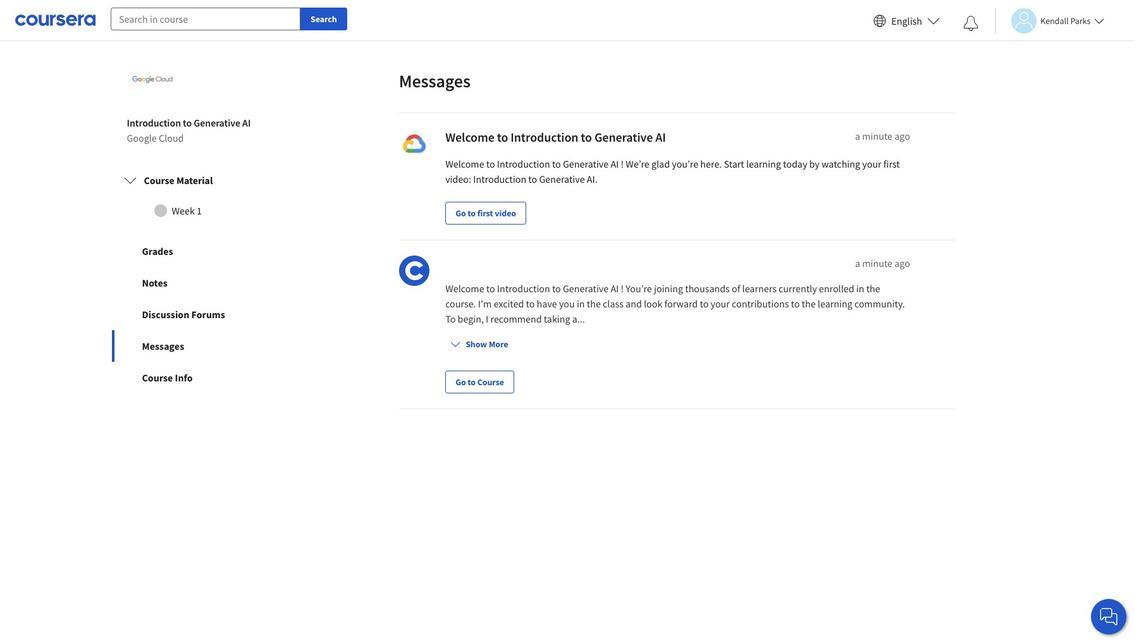 Task type: vqa. For each thing, say whether or not it's contained in the screenshot.
Request Meeting
no



Task type: describe. For each thing, give the bounding box(es) containing it.
introduction inside "introduction to generative ai google cloud"
[[127, 116, 181, 129]]

watching
[[822, 158, 861, 170]]

we're
[[626, 158, 650, 170]]

week 1 link
[[124, 198, 282, 223]]

look
[[644, 297, 663, 310]]

search button
[[301, 8, 347, 30]]

info
[[175, 371, 193, 384]]

english
[[892, 14, 923, 27]]

welcome for welcome to introduction to generative ai ! we're glad you're here. start learning today by watching your first video: introduction to generative ai.
[[446, 158, 484, 170]]

course material
[[144, 174, 213, 187]]

kendall parks button
[[995, 8, 1105, 33]]

learning inside welcome to introduction to generative ai ! we're glad you're here. start learning today by watching your first video: introduction to generative ai.
[[747, 158, 781, 170]]

discussion forums link
[[112, 299, 294, 330]]

ai for welcome to introduction to generative ai ! we're glad you're here. start learning today by watching your first video: introduction to generative ai.
[[611, 158, 619, 170]]

a...
[[573, 313, 585, 325]]

kendall
[[1041, 15, 1069, 26]]

show more
[[466, 339, 508, 350]]

first inside welcome to introduction to generative ai ! we're glad you're here. start learning today by watching your first video: introduction to generative ai.
[[884, 158, 900, 170]]

to inside "introduction to generative ai google cloud"
[[183, 116, 192, 129]]

2 horizontal spatial the
[[867, 282, 881, 295]]

week
[[172, 204, 195, 217]]

forward
[[665, 297, 698, 310]]

2 a from the top
[[856, 257, 861, 270]]

class
[[603, 297, 624, 310]]

1 minute from the top
[[863, 130, 893, 142]]

generative for welcome to introduction to generative ai ! you're joining thousands of learners currently enrolled in the course. i'm excited to have you in the class and look forward to your contributions to the learning community. to begin, i recommend taking a...
[[563, 282, 609, 295]]

1 vertical spatial messages
[[142, 340, 184, 352]]

forums
[[191, 308, 225, 321]]

more
[[489, 339, 508, 350]]

by
[[810, 158, 820, 170]]

grades
[[142, 245, 173, 258]]

course down show more
[[478, 377, 504, 388]]

start
[[724, 158, 745, 170]]

google cloud image
[[127, 54, 178, 105]]

ai for welcome to introduction to generative ai
[[656, 129, 666, 145]]

your inside welcome to introduction to generative ai ! we're glad you're here. start learning today by watching your first video: introduction to generative ai.
[[863, 158, 882, 170]]

course for course material
[[144, 174, 175, 187]]

course info
[[142, 371, 193, 384]]

ai.
[[587, 173, 598, 185]]

go to first video
[[456, 208, 516, 219]]

1 a minute ago from the top
[[856, 130, 911, 142]]

! for you're
[[621, 282, 624, 295]]

currently
[[779, 282, 817, 295]]

1 a from the top
[[856, 130, 861, 142]]

to
[[446, 313, 456, 325]]

of
[[732, 282, 741, 295]]

contributions
[[732, 297, 789, 310]]

introduction for welcome to introduction to generative ai ! we're glad you're here. start learning today by watching your first video: introduction to generative ai.
[[497, 158, 550, 170]]

generative left ai.
[[539, 173, 585, 185]]

go to course
[[456, 377, 504, 388]]

google
[[127, 132, 157, 144]]

welcome for welcome to introduction to generative ai
[[446, 129, 495, 145]]

1 horizontal spatial in
[[857, 282, 865, 295]]

search
[[311, 13, 337, 25]]

notes link
[[112, 267, 294, 299]]

coursera image
[[15, 10, 96, 31]]

1 vertical spatial in
[[577, 297, 585, 310]]

community.
[[855, 297, 905, 310]]

parks
[[1071, 15, 1091, 26]]

ai inside "introduction to generative ai google cloud"
[[242, 116, 251, 129]]

learners
[[743, 282, 777, 295]]

video
[[495, 208, 516, 219]]

you
[[559, 297, 575, 310]]

kendall parks
[[1041, 15, 1091, 26]]

show notifications image
[[964, 16, 979, 31]]

1
[[197, 204, 202, 217]]

enrolled
[[819, 282, 855, 295]]



Task type: locate. For each thing, give the bounding box(es) containing it.
1 vertical spatial first
[[478, 208, 493, 219]]

! inside welcome to introduction to generative ai ! we're glad you're here. start learning today by watching your first video: introduction to generative ai.
[[621, 158, 624, 170]]

i
[[486, 313, 489, 325]]

thousands
[[686, 282, 730, 295]]

minute
[[863, 130, 893, 142], [863, 257, 893, 270]]

help center image
[[1102, 609, 1117, 625]]

introduction inside welcome to introduction to generative ai ! you're joining thousands of learners currently enrolled in the course. i'm excited to have you in the class and look forward to your contributions to the learning community. to begin, i recommend taking a...
[[497, 282, 550, 295]]

Search in course text field
[[111, 8, 301, 30]]

0 vertical spatial messages
[[399, 70, 471, 92]]

first
[[884, 158, 900, 170], [478, 208, 493, 219]]

0 horizontal spatial the
[[587, 297, 601, 310]]

learning inside welcome to introduction to generative ai ! you're joining thousands of learners currently enrolled in the course. i'm excited to have you in the class and look forward to your contributions to the learning community. to begin, i recommend taking a...
[[818, 297, 853, 310]]

ai for welcome to introduction to generative ai ! you're joining thousands of learners currently enrolled in the course. i'm excited to have you in the class and look forward to your contributions to the learning community. to begin, i recommend taking a...
[[611, 282, 619, 295]]

a minute ago up community.
[[856, 257, 911, 270]]

introduction
[[127, 116, 181, 129], [511, 129, 579, 145], [497, 158, 550, 170], [474, 173, 527, 185], [497, 282, 550, 295]]

0 vertical spatial !
[[621, 158, 624, 170]]

in right enrolled on the right top of page
[[857, 282, 865, 295]]

the up community.
[[867, 282, 881, 295]]

generative for welcome to introduction to generative ai ! we're glad you're here. start learning today by watching your first video: introduction to generative ai.
[[563, 158, 609, 170]]

a up watching
[[856, 130, 861, 142]]

generative
[[194, 116, 240, 129], [595, 129, 653, 145], [563, 158, 609, 170], [539, 173, 585, 185], [563, 282, 609, 295]]

! left the you're
[[621, 282, 624, 295]]

learning right start
[[747, 158, 781, 170]]

show
[[466, 339, 487, 350]]

0 vertical spatial ago
[[895, 130, 911, 142]]

to
[[183, 116, 192, 129], [497, 129, 508, 145], [581, 129, 592, 145], [486, 158, 495, 170], [552, 158, 561, 170], [529, 173, 537, 185], [468, 208, 476, 219], [486, 282, 495, 295], [552, 282, 561, 295], [526, 297, 535, 310], [700, 297, 709, 310], [791, 297, 800, 310], [468, 377, 476, 388]]

1 vertical spatial your
[[711, 297, 730, 310]]

grades link
[[112, 235, 294, 267]]

welcome to introduction to generative ai ! we're glad you're here. start learning today by watching your first video: introduction to generative ai.
[[446, 158, 900, 185]]

you're
[[672, 158, 699, 170]]

1 vertical spatial a
[[856, 257, 861, 270]]

0 vertical spatial minute
[[863, 130, 893, 142]]

a
[[856, 130, 861, 142], [856, 257, 861, 270]]

0 vertical spatial welcome
[[446, 129, 495, 145]]

generative up ai.
[[563, 158, 609, 170]]

go
[[456, 208, 466, 219], [456, 377, 466, 388]]

course material button
[[114, 163, 292, 198]]

in
[[857, 282, 865, 295], [577, 297, 585, 310]]

course.
[[446, 297, 476, 310]]

the left class
[[587, 297, 601, 310]]

0 vertical spatial go
[[456, 208, 466, 219]]

generative for welcome to introduction to generative ai
[[595, 129, 653, 145]]

!
[[621, 158, 624, 170], [621, 282, 624, 295]]

week 1
[[172, 204, 202, 217]]

video:
[[446, 173, 471, 185]]

introduction to generative ai google cloud
[[127, 116, 251, 144]]

1 vertical spatial welcome
[[446, 158, 484, 170]]

first right watching
[[884, 158, 900, 170]]

your right watching
[[863, 158, 882, 170]]

joining
[[654, 282, 683, 295]]

introduction for welcome to introduction to generative ai ! you're joining thousands of learners currently enrolled in the course. i'm excited to have you in the class and look forward to your contributions to the learning community. to begin, i recommend taking a...
[[497, 282, 550, 295]]

ai inside welcome to introduction to generative ai ! we're glad you're here. start learning today by watching your first video: introduction to generative ai.
[[611, 158, 619, 170]]

1 vertical spatial a minute ago
[[856, 257, 911, 270]]

1 vertical spatial minute
[[863, 257, 893, 270]]

go for go to first video
[[456, 208, 466, 219]]

go for go to course
[[456, 377, 466, 388]]

course info link
[[112, 362, 294, 394]]

1 welcome from the top
[[446, 129, 495, 145]]

course
[[144, 174, 175, 187], [142, 371, 173, 384], [478, 377, 504, 388]]

0 vertical spatial first
[[884, 158, 900, 170]]

recommend
[[491, 313, 542, 325]]

0 horizontal spatial first
[[478, 208, 493, 219]]

1 vertical spatial go
[[456, 377, 466, 388]]

2 ago from the top
[[895, 257, 911, 270]]

welcome
[[446, 129, 495, 145], [446, 158, 484, 170], [446, 282, 484, 295]]

2 minute from the top
[[863, 257, 893, 270]]

! inside welcome to introduction to generative ai ! you're joining thousands of learners currently enrolled in the course. i'm excited to have you in the class and look forward to your contributions to the learning community. to begin, i recommend taking a...
[[621, 282, 624, 295]]

cloud
[[159, 132, 184, 144]]

excited
[[494, 297, 524, 310]]

! for we're
[[621, 158, 624, 170]]

go down show
[[456, 377, 466, 388]]

1 horizontal spatial learning
[[818, 297, 853, 310]]

1 vertical spatial learning
[[818, 297, 853, 310]]

1 horizontal spatial messages
[[399, 70, 471, 92]]

1 ago from the top
[[895, 130, 911, 142]]

welcome to introduction to generative ai ! you're joining thousands of learners currently enrolled in the course. i'm excited to have you in the class and look forward to your contributions to the learning community. to begin, i recommend taking a...
[[446, 282, 905, 325]]

1 go from the top
[[456, 208, 466, 219]]

1 vertical spatial ago
[[895, 257, 911, 270]]

course inside dropdown button
[[144, 174, 175, 187]]

introduction for welcome to introduction to generative ai
[[511, 129, 579, 145]]

0 horizontal spatial learning
[[747, 158, 781, 170]]

0 horizontal spatial in
[[577, 297, 585, 310]]

go to first video link
[[446, 202, 527, 225]]

discussion
[[142, 308, 189, 321]]

your inside welcome to introduction to generative ai ! you're joining thousands of learners currently enrolled in the course. i'm excited to have you in the class and look forward to your contributions to the learning community. to begin, i recommend taking a...
[[711, 297, 730, 310]]

1 horizontal spatial your
[[863, 158, 882, 170]]

a up community.
[[856, 257, 861, 270]]

chat with us image
[[1099, 607, 1120, 627]]

0 vertical spatial in
[[857, 282, 865, 295]]

generative inside welcome to introduction to generative ai ! you're joining thousands of learners currently enrolled in the course. i'm excited to have you in the class and look forward to your contributions to the learning community. to begin, i recommend taking a...
[[563, 282, 609, 295]]

i'm
[[478, 297, 492, 310]]

welcome inside welcome to introduction to generative ai ! you're joining thousands of learners currently enrolled in the course. i'm excited to have you in the class and look forward to your contributions to the learning community. to begin, i recommend taking a...
[[446, 282, 484, 295]]

your
[[863, 158, 882, 170], [711, 297, 730, 310]]

ago
[[895, 130, 911, 142], [895, 257, 911, 270]]

have
[[537, 297, 557, 310]]

generative up you
[[563, 282, 609, 295]]

0 vertical spatial your
[[863, 158, 882, 170]]

messages
[[399, 70, 471, 92], [142, 340, 184, 352]]

2 ! from the top
[[621, 282, 624, 295]]

first left video
[[478, 208, 493, 219]]

ai
[[242, 116, 251, 129], [656, 129, 666, 145], [611, 158, 619, 170], [611, 282, 619, 295]]

material
[[176, 174, 213, 187]]

and
[[626, 297, 642, 310]]

3 welcome from the top
[[446, 282, 484, 295]]

0 vertical spatial a minute ago
[[856, 130, 911, 142]]

! left "we're"
[[621, 158, 624, 170]]

begin,
[[458, 313, 484, 325]]

course for course info
[[142, 371, 173, 384]]

0 horizontal spatial messages
[[142, 340, 184, 352]]

learning down enrolled on the right top of page
[[818, 297, 853, 310]]

messages link
[[112, 330, 294, 362]]

2 welcome from the top
[[446, 158, 484, 170]]

1 horizontal spatial the
[[802, 297, 816, 310]]

0 horizontal spatial your
[[711, 297, 730, 310]]

a minute ago up watching
[[856, 130, 911, 142]]

welcome inside welcome to introduction to generative ai ! we're glad you're here. start learning today by watching your first video: introduction to generative ai.
[[446, 158, 484, 170]]

0 vertical spatial a
[[856, 130, 861, 142]]

your down thousands
[[711, 297, 730, 310]]

english button
[[869, 0, 945, 41]]

go to course link
[[446, 371, 514, 394]]

today
[[784, 158, 808, 170]]

the down currently
[[802, 297, 816, 310]]

1 vertical spatial !
[[621, 282, 624, 295]]

in right you
[[577, 297, 585, 310]]

a minute ago
[[856, 130, 911, 142], [856, 257, 911, 270]]

1 ! from the top
[[621, 158, 624, 170]]

notes
[[142, 277, 168, 289]]

show more button
[[446, 333, 514, 356]]

course left material
[[144, 174, 175, 187]]

learning
[[747, 158, 781, 170], [818, 297, 853, 310]]

glad
[[652, 158, 670, 170]]

you're
[[626, 282, 652, 295]]

here.
[[701, 158, 722, 170]]

course left info
[[142, 371, 173, 384]]

1 horizontal spatial first
[[884, 158, 900, 170]]

discussion forums
[[142, 308, 225, 321]]

generative up course material dropdown button
[[194, 116, 240, 129]]

0 vertical spatial learning
[[747, 158, 781, 170]]

ai inside welcome to introduction to generative ai ! you're joining thousands of learners currently enrolled in the course. i'm excited to have you in the class and look forward to your contributions to the learning community. to begin, i recommend taking a...
[[611, 282, 619, 295]]

welcome for welcome to introduction to generative ai ! you're joining thousands of learners currently enrolled in the course. i'm excited to have you in the class and look forward to your contributions to the learning community. to begin, i recommend taking a...
[[446, 282, 484, 295]]

go down video:
[[456, 208, 466, 219]]

generative inside "introduction to generative ai google cloud"
[[194, 116, 240, 129]]

taking
[[544, 313, 571, 325]]

2 go from the top
[[456, 377, 466, 388]]

the
[[867, 282, 881, 295], [587, 297, 601, 310], [802, 297, 816, 310]]

2 vertical spatial welcome
[[446, 282, 484, 295]]

2 a minute ago from the top
[[856, 257, 911, 270]]

generative up "we're"
[[595, 129, 653, 145]]

welcome to introduction to generative ai
[[446, 129, 666, 145]]



